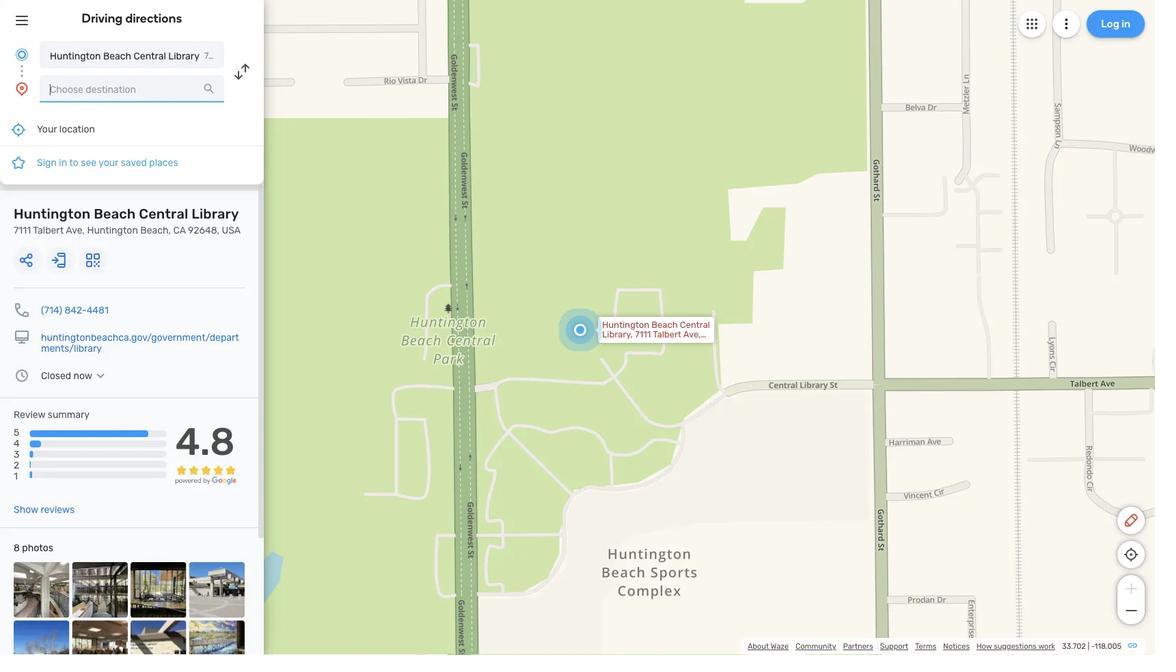 Task type: describe. For each thing, give the bounding box(es) containing it.
7111
[[14, 225, 31, 236]]

beach for huntington beach central library
[[103, 50, 131, 62]]

closed
[[41, 370, 71, 382]]

4481
[[87, 305, 109, 316]]

terms
[[916, 642, 937, 652]]

computer image
[[14, 330, 30, 346]]

image 6 of huntington beach central library, huntington beach image
[[72, 621, 128, 656]]

how suggestions work link
[[977, 642, 1056, 652]]

terms link
[[916, 642, 937, 652]]

partners
[[843, 642, 874, 652]]

image 8 of huntington beach central library, huntington beach image
[[189, 621, 245, 656]]

current location image
[[14, 46, 30, 63]]

3
[[14, 449, 19, 460]]

beach,
[[140, 225, 171, 236]]

image 3 of huntington beach central library, huntington beach image
[[131, 563, 186, 619]]

1
[[14, 471, 18, 482]]

star image
[[10, 155, 27, 171]]

driving directions
[[82, 11, 182, 26]]

central for huntington beach central library 7111 talbert ave, huntington beach, ca 92648, usa
[[139, 206, 188, 222]]

zoom in image
[[1123, 581, 1140, 598]]

842-
[[65, 305, 87, 316]]

community
[[796, 642, 837, 652]]

directions
[[125, 11, 182, 26]]

huntington beach central library
[[50, 50, 200, 62]]

usa
[[222, 225, 241, 236]]

clock image
[[14, 368, 30, 384]]

support
[[880, 642, 909, 652]]

photos
[[22, 543, 53, 554]]

ca
[[173, 225, 186, 236]]

notices link
[[944, 642, 970, 652]]

33.702
[[1063, 642, 1086, 652]]

now
[[74, 370, 92, 382]]

(714) 842-4481 link
[[41, 305, 109, 316]]

2
[[14, 460, 19, 471]]

8 photos
[[14, 543, 53, 554]]

how
[[977, 642, 992, 652]]

partners link
[[843, 642, 874, 652]]

huntingtonbeachca.gov/government/depart ments/library link
[[41, 332, 239, 354]]

zoom out image
[[1123, 603, 1140, 619]]

huntington beach central library button
[[40, 41, 224, 68]]

huntingtonbeachca.gov/government/depart
[[41, 332, 239, 343]]

4.8
[[175, 420, 235, 465]]

-
[[1092, 642, 1095, 652]]



Task type: locate. For each thing, give the bounding box(es) containing it.
closed now button
[[41, 370, 109, 382]]

about waze link
[[748, 642, 789, 652]]

huntington down driving
[[50, 50, 101, 62]]

library up the 92648,
[[192, 206, 239, 222]]

1 vertical spatial central
[[139, 206, 188, 222]]

central
[[134, 50, 166, 62], [139, 206, 188, 222]]

5 4 3 2 1
[[14, 427, 20, 482]]

about waze community partners support terms notices how suggestions work 33.702 | -118.005
[[748, 642, 1122, 652]]

community link
[[796, 642, 837, 652]]

central inside huntington beach central library button
[[134, 50, 166, 62]]

reviews
[[41, 504, 75, 516]]

about
[[748, 642, 769, 652]]

ave,
[[66, 225, 85, 236]]

1 vertical spatial huntington
[[14, 206, 91, 222]]

library
[[168, 50, 200, 62], [192, 206, 239, 222]]

1 vertical spatial library
[[192, 206, 239, 222]]

8
[[14, 543, 20, 554]]

beach inside huntington beach central library 7111 talbert ave, huntington beach, ca 92648, usa
[[94, 206, 136, 222]]

0 vertical spatial huntington
[[50, 50, 101, 62]]

4
[[14, 438, 20, 449]]

work
[[1039, 642, 1056, 652]]

beach
[[103, 50, 131, 62], [94, 206, 136, 222]]

library for huntington beach central library 7111 talbert ave, huntington beach, ca 92648, usa
[[192, 206, 239, 222]]

(714) 842-4481
[[41, 305, 109, 316]]

118.005
[[1095, 642, 1122, 652]]

beach for huntington beach central library 7111 talbert ave, huntington beach, ca 92648, usa
[[94, 206, 136, 222]]

location image
[[14, 81, 30, 97]]

show reviews
[[14, 504, 75, 516]]

central for huntington beach central library
[[134, 50, 166, 62]]

huntington up talbert
[[14, 206, 91, 222]]

review summary
[[14, 409, 90, 421]]

suggestions
[[994, 642, 1037, 652]]

beach inside button
[[103, 50, 131, 62]]

huntington inside button
[[50, 50, 101, 62]]

huntingtonbeachca.gov/government/depart ments/library
[[41, 332, 239, 354]]

library inside button
[[168, 50, 200, 62]]

0 vertical spatial central
[[134, 50, 166, 62]]

huntington right the "ave,"
[[87, 225, 138, 236]]

link image
[[1127, 641, 1138, 652]]

(714)
[[41, 305, 62, 316]]

huntington for huntington beach central library 7111 talbert ave, huntington beach, ca 92648, usa
[[14, 206, 91, 222]]

92648,
[[188, 225, 219, 236]]

review
[[14, 409, 45, 421]]

call image
[[14, 302, 30, 319]]

chevron down image
[[92, 371, 109, 382]]

5
[[14, 427, 19, 438]]

talbert
[[33, 225, 64, 236]]

Choose destination text field
[[40, 75, 224, 103]]

closed now
[[41, 370, 92, 382]]

central up beach,
[[139, 206, 188, 222]]

huntington beach central library 7111 talbert ave, huntington beach, ca 92648, usa
[[14, 206, 241, 236]]

1 vertical spatial beach
[[94, 206, 136, 222]]

huntington
[[50, 50, 101, 62], [14, 206, 91, 222], [87, 225, 138, 236]]

library inside huntington beach central library 7111 talbert ave, huntington beach, ca 92648, usa
[[192, 206, 239, 222]]

0 vertical spatial beach
[[103, 50, 131, 62]]

image 2 of huntington beach central library, huntington beach image
[[72, 563, 128, 619]]

library for huntington beach central library
[[168, 50, 200, 62]]

huntington for huntington beach central library
[[50, 50, 101, 62]]

2 vertical spatial huntington
[[87, 225, 138, 236]]

image 5 of huntington beach central library, huntington beach image
[[14, 621, 69, 656]]

summary
[[48, 409, 90, 421]]

central up choose destination text field
[[134, 50, 166, 62]]

ments/library
[[41, 343, 102, 354]]

image 7 of huntington beach central library, huntington beach image
[[131, 621, 186, 656]]

list box
[[0, 114, 264, 185]]

waze
[[771, 642, 789, 652]]

driving
[[82, 11, 123, 26]]

show
[[14, 504, 38, 516]]

recenter image
[[10, 121, 27, 138]]

0 vertical spatial library
[[168, 50, 200, 62]]

central inside huntington beach central library 7111 talbert ave, huntington beach, ca 92648, usa
[[139, 206, 188, 222]]

|
[[1088, 642, 1090, 652]]

library down directions
[[168, 50, 200, 62]]

pencil image
[[1123, 513, 1140, 529]]

support link
[[880, 642, 909, 652]]

notices
[[944, 642, 970, 652]]

image 4 of huntington beach central library, huntington beach image
[[189, 563, 245, 619]]

image 1 of huntington beach central library, huntington beach image
[[14, 563, 69, 619]]



Task type: vqa. For each thing, say whether or not it's contained in the screenshot.
Best
no



